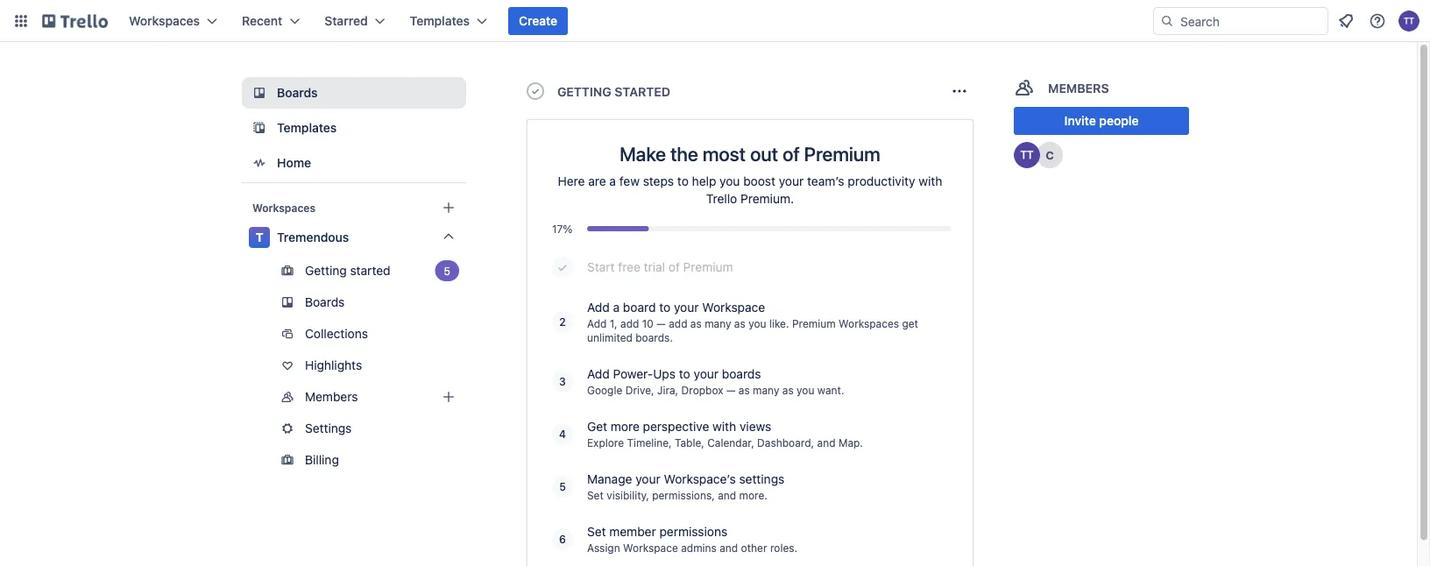 Task type: describe. For each thing, give the bounding box(es) containing it.
invite people button
[[1014, 107, 1189, 135]]

calendar,
[[708, 437, 754, 449]]

create
[[519, 14, 558, 28]]

get
[[587, 419, 608, 434]]

admins
[[681, 542, 717, 554]]

trial
[[644, 260, 665, 274]]

get
[[902, 317, 919, 330]]

workspaces button
[[118, 7, 228, 35]]

boards for 2nd boards link from the top
[[305, 295, 345, 309]]

most
[[703, 142, 746, 165]]

steps
[[643, 174, 674, 188]]

search image
[[1161, 14, 1175, 28]]

your inside add a board to your workspace add 1, add 10 — add as many as you like. premium workspaces get unlimited boards.
[[674, 300, 699, 315]]

premium.
[[741, 192, 794, 206]]

collections
[[305, 327, 368, 341]]

— for boards
[[727, 384, 736, 396]]

templates link
[[242, 112, 466, 144]]

assign
[[587, 542, 620, 554]]

2
[[559, 316, 566, 328]]

billing link
[[242, 446, 466, 474]]

home
[[277, 156, 311, 170]]

make
[[620, 142, 666, 165]]

and inside set member permissions assign workspace admins and other roles.
[[720, 542, 738, 554]]

manage your workspace's settings set visibility, permissions, and more.
[[587, 472, 785, 501]]

1 vertical spatial templates
[[277, 121, 337, 135]]

members
[[1048, 81, 1109, 96]]

boards for 1st boards link from the top
[[277, 85, 318, 100]]

add image
[[438, 387, 459, 408]]

add a board to your workspace add 1, add 10 — add as many as you like. premium workspaces get unlimited boards.
[[587, 300, 919, 344]]

open information menu image
[[1369, 12, 1387, 30]]

ups
[[653, 367, 676, 381]]

10
[[642, 317, 654, 330]]

started
[[615, 85, 671, 99]]

c
[[1046, 149, 1054, 162]]

getting started
[[305, 263, 391, 278]]

recent
[[242, 14, 283, 28]]

out
[[750, 142, 778, 165]]

a inside add a board to your workspace add 1, add 10 — add as many as you like. premium workspaces get unlimited boards.
[[613, 300, 620, 315]]

and inside manage your workspace's settings set visibility, permissions, and more.
[[718, 489, 736, 501]]

here are a few steps to help you boost your team's productivity with trello premium.
[[558, 174, 943, 206]]

primary element
[[0, 0, 1431, 42]]

start free trial of premium
[[587, 260, 733, 274]]

create a workspace image
[[438, 197, 459, 218]]

add for add power-ups to your boards
[[587, 367, 610, 381]]

starred
[[325, 14, 368, 28]]

6
[[559, 533, 566, 545]]

2 add from the top
[[587, 317, 607, 330]]

c button
[[1037, 142, 1063, 168]]

boards
[[722, 367, 761, 381]]

many inside add a board to your workspace add 1, add 10 — add as many as you like. premium workspaces get unlimited boards.
[[705, 317, 731, 330]]

member
[[609, 525, 656, 539]]

settings
[[305, 421, 352, 436]]

terry turtle (terryturtle) image
[[1014, 142, 1041, 168]]

home image
[[249, 153, 270, 174]]

settings
[[739, 472, 785, 486]]

workspaces inside popup button
[[129, 14, 200, 28]]

as down boards
[[739, 384, 750, 396]]

your inside add power-ups to your boards google drive, jira, dropbox — as many as you want.
[[694, 367, 719, 381]]

workspace's
[[664, 472, 736, 486]]

1 boards link from the top
[[242, 77, 466, 109]]

0 vertical spatial of
[[783, 142, 800, 165]]

4
[[559, 428, 566, 440]]

more.
[[739, 489, 768, 501]]

to for ups
[[679, 367, 691, 381]]

1 add from the left
[[621, 317, 639, 330]]

map.
[[839, 437, 863, 449]]

to for board
[[659, 300, 671, 315]]

people
[[1100, 114, 1139, 128]]

17 %
[[552, 223, 573, 235]]

jira,
[[657, 384, 679, 396]]

you inside add a board to your workspace add 1, add 10 — add as many as you like. premium workspaces get unlimited boards.
[[749, 317, 767, 330]]

like.
[[770, 317, 789, 330]]

highlights link
[[242, 352, 466, 380]]

getting started
[[557, 85, 671, 99]]

getting
[[557, 85, 612, 99]]

views
[[740, 419, 772, 434]]

0 vertical spatial premium
[[804, 142, 881, 165]]

started
[[350, 263, 391, 278]]

as left "want."
[[783, 384, 794, 396]]

workspace inside set member permissions assign workspace admins and other roles.
[[623, 542, 678, 554]]

t
[[255, 230, 263, 245]]

perspective
[[643, 419, 709, 434]]

invite
[[1065, 114, 1096, 128]]

tremendous
[[277, 230, 349, 245]]

other
[[741, 542, 767, 554]]

workspaces inside add a board to your workspace add 1, add 10 — add as many as you like. premium workspaces get unlimited boards.
[[839, 317, 899, 330]]

dashboard,
[[757, 437, 814, 449]]

set member permissions assign workspace admins and other roles.
[[587, 525, 798, 554]]

billing
[[305, 453, 339, 467]]



Task type: locate. For each thing, give the bounding box(es) containing it.
0 vertical spatial add
[[587, 300, 610, 315]]

1 vertical spatial a
[[613, 300, 620, 315]]

5 left manage
[[559, 480, 566, 493]]

template board image
[[249, 117, 270, 138]]

your right board
[[674, 300, 699, 315]]

1 vertical spatial boards
[[305, 295, 345, 309]]

add up unlimited
[[587, 300, 610, 315]]

Search field
[[1175, 8, 1328, 34]]

5 down create a workspace image
[[444, 265, 451, 277]]

1 vertical spatial —
[[727, 384, 736, 396]]

with inside here are a few steps to help you boost your team's productivity with trello premium.
[[919, 174, 943, 188]]

home link
[[242, 147, 466, 179]]

many inside add power-ups to your boards google drive, jira, dropbox — as many as you want.
[[753, 384, 780, 396]]

highlights
[[305, 358, 362, 373]]

boards.
[[636, 331, 673, 344]]

the
[[671, 142, 699, 165]]

add for add a board to your workspace
[[587, 300, 610, 315]]

many up boards
[[705, 317, 731, 330]]

want.
[[818, 384, 845, 396]]

0 vertical spatial boards link
[[242, 77, 466, 109]]

unlimited
[[587, 331, 633, 344]]

add up google at bottom
[[587, 367, 610, 381]]

add power-ups to your boards google drive, jira, dropbox — as many as you want.
[[587, 367, 845, 396]]

you inside add power-ups to your boards google drive, jira, dropbox — as many as you want.
[[797, 384, 815, 396]]

1 add from the top
[[587, 300, 610, 315]]

your inside manage your workspace's settings set visibility, permissions, and more.
[[636, 472, 661, 486]]

1 vertical spatial add
[[587, 317, 607, 330]]

2 vertical spatial to
[[679, 367, 691, 381]]

2 set from the top
[[587, 525, 606, 539]]

manage
[[587, 472, 632, 486]]

0 vertical spatial to
[[677, 174, 689, 188]]

of right out
[[783, 142, 800, 165]]

add left 1,
[[587, 317, 607, 330]]

17
[[552, 223, 563, 235]]

google
[[587, 384, 623, 396]]

explore
[[587, 437, 624, 449]]

board
[[623, 300, 656, 315]]

make the most out of premium
[[620, 142, 881, 165]]

productivity
[[848, 174, 916, 188]]

trello
[[706, 192, 737, 206]]

boards link
[[242, 77, 466, 109], [242, 288, 466, 316]]

1 horizontal spatial templates
[[410, 14, 470, 28]]

3
[[559, 375, 566, 387]]

0 vertical spatial many
[[705, 317, 731, 330]]

your
[[779, 174, 804, 188], [674, 300, 699, 315], [694, 367, 719, 381], [636, 472, 661, 486]]

your up visibility, at the bottom of page
[[636, 472, 661, 486]]

you left "want."
[[797, 384, 815, 396]]

and left map.
[[817, 437, 836, 449]]

many
[[705, 317, 731, 330], [753, 384, 780, 396]]

to
[[677, 174, 689, 188], [659, 300, 671, 315], [679, 367, 691, 381]]

and left other
[[720, 542, 738, 554]]

2 vertical spatial premium
[[792, 317, 836, 330]]

premium right "trial"
[[683, 260, 733, 274]]

set
[[587, 489, 604, 501], [587, 525, 606, 539]]

— for workspace
[[657, 317, 666, 330]]

permissions,
[[652, 489, 715, 501]]

0 horizontal spatial of
[[669, 260, 680, 274]]

set inside manage your workspace's settings set visibility, permissions, and more.
[[587, 489, 604, 501]]

to left help
[[677, 174, 689, 188]]

to inside add a board to your workspace add 1, add 10 — add as many as you like. premium workspaces get unlimited boards.
[[659, 300, 671, 315]]

as left the like.
[[734, 317, 746, 330]]

workspace inside add a board to your workspace add 1, add 10 — add as many as you like. premium workspaces get unlimited boards.
[[702, 300, 765, 315]]

boards link up collections link at the left bottom of the page
[[242, 288, 466, 316]]

permissions
[[660, 525, 728, 539]]

add right 1,
[[621, 317, 639, 330]]

0 horizontal spatial you
[[720, 174, 740, 188]]

0 horizontal spatial workspaces
[[129, 14, 200, 28]]

your up dropbox
[[694, 367, 719, 381]]

you up trello
[[720, 174, 740, 188]]

start
[[587, 260, 615, 274]]

starred button
[[314, 7, 396, 35]]

0 horizontal spatial workspace
[[623, 542, 678, 554]]

here
[[558, 174, 585, 188]]

are
[[588, 174, 606, 188]]

members link
[[242, 383, 466, 411]]

team's
[[807, 174, 845, 188]]

1 horizontal spatial —
[[727, 384, 736, 396]]

0 vertical spatial workspaces
[[129, 14, 200, 28]]

0 vertical spatial —
[[657, 317, 666, 330]]

1 horizontal spatial of
[[783, 142, 800, 165]]

0 vertical spatial workspace
[[702, 300, 765, 315]]

premium
[[804, 142, 881, 165], [683, 260, 733, 274], [792, 317, 836, 330]]

2 vertical spatial and
[[720, 542, 738, 554]]

to right board
[[659, 300, 671, 315]]

with up calendar, on the bottom of the page
[[713, 419, 736, 434]]

templates right starred dropdown button
[[410, 14, 470, 28]]

0 horizontal spatial many
[[705, 317, 731, 330]]

1 vertical spatial 5
[[559, 480, 566, 493]]

1 horizontal spatial workspace
[[702, 300, 765, 315]]

2 vertical spatial workspaces
[[839, 317, 899, 330]]

1 vertical spatial with
[[713, 419, 736, 434]]

templates
[[410, 14, 470, 28], [277, 121, 337, 135]]

0 vertical spatial set
[[587, 489, 604, 501]]

— right the 10
[[657, 317, 666, 330]]

back to home image
[[42, 7, 108, 35]]

5
[[444, 265, 451, 277], [559, 480, 566, 493]]

more
[[611, 419, 640, 434]]

with right productivity
[[919, 174, 943, 188]]

a right are
[[610, 174, 616, 188]]

your up premium. on the right top of the page
[[779, 174, 804, 188]]

workspace down 'member'
[[623, 542, 678, 554]]

set down manage
[[587, 489, 604, 501]]

add inside add power-ups to your boards google drive, jira, dropbox — as many as you want.
[[587, 367, 610, 381]]

add up boards.
[[669, 317, 688, 330]]

0 vertical spatial and
[[817, 437, 836, 449]]

you left the like.
[[749, 317, 767, 330]]

to inside add power-ups to your boards google drive, jira, dropbox — as many as you want.
[[679, 367, 691, 381]]

0 vertical spatial a
[[610, 174, 616, 188]]

of
[[783, 142, 800, 165], [669, 260, 680, 274]]

1 vertical spatial of
[[669, 260, 680, 274]]

set up the assign at the left of the page
[[587, 525, 606, 539]]

premium up team's at the top right of the page
[[804, 142, 881, 165]]

templates button
[[399, 7, 498, 35]]

1 vertical spatial boards link
[[242, 288, 466, 316]]

0 horizontal spatial templates
[[277, 121, 337, 135]]

1 vertical spatial premium
[[683, 260, 733, 274]]

2 horizontal spatial workspaces
[[839, 317, 899, 330]]

1 horizontal spatial add
[[669, 317, 688, 330]]

and inside get more perspective with views explore timeline, table, calendar, dashboard, and map.
[[817, 437, 836, 449]]

help
[[692, 174, 716, 188]]

members
[[305, 390, 358, 404]]

create button
[[508, 7, 568, 35]]

as right the 10
[[691, 317, 702, 330]]

1 horizontal spatial you
[[749, 317, 767, 330]]

templates inside dropdown button
[[410, 14, 470, 28]]

1 vertical spatial workspace
[[623, 542, 678, 554]]

roles.
[[770, 542, 798, 554]]

set inside set member permissions assign workspace admins and other roles.
[[587, 525, 606, 539]]

0 horizontal spatial —
[[657, 317, 666, 330]]

many down boards
[[753, 384, 780, 396]]

2 boards link from the top
[[242, 288, 466, 316]]

0 notifications image
[[1336, 11, 1357, 32]]

1 vertical spatial and
[[718, 489, 736, 501]]

boost
[[744, 174, 776, 188]]

1 horizontal spatial 5
[[559, 480, 566, 493]]

0 vertical spatial you
[[720, 174, 740, 188]]

recent button
[[231, 7, 311, 35]]

1 vertical spatial many
[[753, 384, 780, 396]]

chestercheeetah (chestercheeetah) image
[[1037, 142, 1063, 168]]

boards right board image
[[277, 85, 318, 100]]

1 horizontal spatial many
[[753, 384, 780, 396]]

0 vertical spatial with
[[919, 174, 943, 188]]

add
[[621, 317, 639, 330], [669, 317, 688, 330]]

1 vertical spatial you
[[749, 317, 767, 330]]

you
[[720, 174, 740, 188], [749, 317, 767, 330], [797, 384, 815, 396]]

2 horizontal spatial you
[[797, 384, 815, 396]]

of right "trial"
[[669, 260, 680, 274]]

with inside get more perspective with views explore timeline, table, calendar, dashboard, and map.
[[713, 419, 736, 434]]

boards down getting
[[305, 295, 345, 309]]

3 add from the top
[[587, 367, 610, 381]]

2 add from the left
[[669, 317, 688, 330]]

2 vertical spatial you
[[797, 384, 815, 396]]

and left more.
[[718, 489, 736, 501]]

table,
[[675, 437, 705, 449]]

premium inside add a board to your workspace add 1, add 10 — add as many as you like. premium workspaces get unlimited boards.
[[792, 317, 836, 330]]

getting
[[305, 263, 347, 278]]

— inside add power-ups to your boards google drive, jira, dropbox — as many as you want.
[[727, 384, 736, 396]]

2 vertical spatial add
[[587, 367, 610, 381]]

1 vertical spatial workspaces
[[252, 202, 316, 214]]

workspace up boards
[[702, 300, 765, 315]]

a up 1,
[[613, 300, 620, 315]]

0 vertical spatial 5
[[444, 265, 451, 277]]

1,
[[610, 317, 618, 330]]

0 horizontal spatial with
[[713, 419, 736, 434]]

with
[[919, 174, 943, 188], [713, 419, 736, 434]]

boards
[[277, 85, 318, 100], [305, 295, 345, 309]]

you inside here are a few steps to help you boost your team's productivity with trello premium.
[[720, 174, 740, 188]]

— inside add a board to your workspace add 1, add 10 — add as many as you like. premium workspaces get unlimited boards.
[[657, 317, 666, 330]]

1 horizontal spatial with
[[919, 174, 943, 188]]

templates up home
[[277, 121, 337, 135]]

1 horizontal spatial workspaces
[[252, 202, 316, 214]]

—
[[657, 317, 666, 330], [727, 384, 736, 396]]

few
[[620, 174, 640, 188]]

0 horizontal spatial add
[[621, 317, 639, 330]]

dropbox
[[682, 384, 724, 396]]

%
[[563, 223, 573, 235]]

— down boards
[[727, 384, 736, 396]]

a
[[610, 174, 616, 188], [613, 300, 620, 315]]

visibility,
[[607, 489, 649, 501]]

1 vertical spatial set
[[587, 525, 606, 539]]

premium right the like.
[[792, 317, 836, 330]]

board image
[[249, 82, 270, 103]]

free
[[618, 260, 641, 274]]

power-
[[613, 367, 653, 381]]

as
[[691, 317, 702, 330], [734, 317, 746, 330], [739, 384, 750, 396], [783, 384, 794, 396]]

to inside here are a few steps to help you boost your team's productivity with trello premium.
[[677, 174, 689, 188]]

a inside here are a few steps to help you boost your team's productivity with trello premium.
[[610, 174, 616, 188]]

0 horizontal spatial 5
[[444, 265, 451, 277]]

boards link up templates link
[[242, 77, 466, 109]]

to right "ups"
[[679, 367, 691, 381]]

your inside here are a few steps to help you boost your team's productivity with trello premium.
[[779, 174, 804, 188]]

get more perspective with views explore timeline, table, calendar, dashboard, and map.
[[587, 419, 863, 449]]

invite people
[[1065, 114, 1139, 128]]

terry turtle (terryturtle) image
[[1399, 11, 1420, 32]]

0 vertical spatial templates
[[410, 14, 470, 28]]

settings link
[[242, 415, 466, 443]]

timeline,
[[627, 437, 672, 449]]

1 set from the top
[[587, 489, 604, 501]]

drive,
[[626, 384, 654, 396]]

1 vertical spatial to
[[659, 300, 671, 315]]

0 vertical spatial boards
[[277, 85, 318, 100]]



Task type: vqa. For each thing, say whether or not it's contained in the screenshot.


